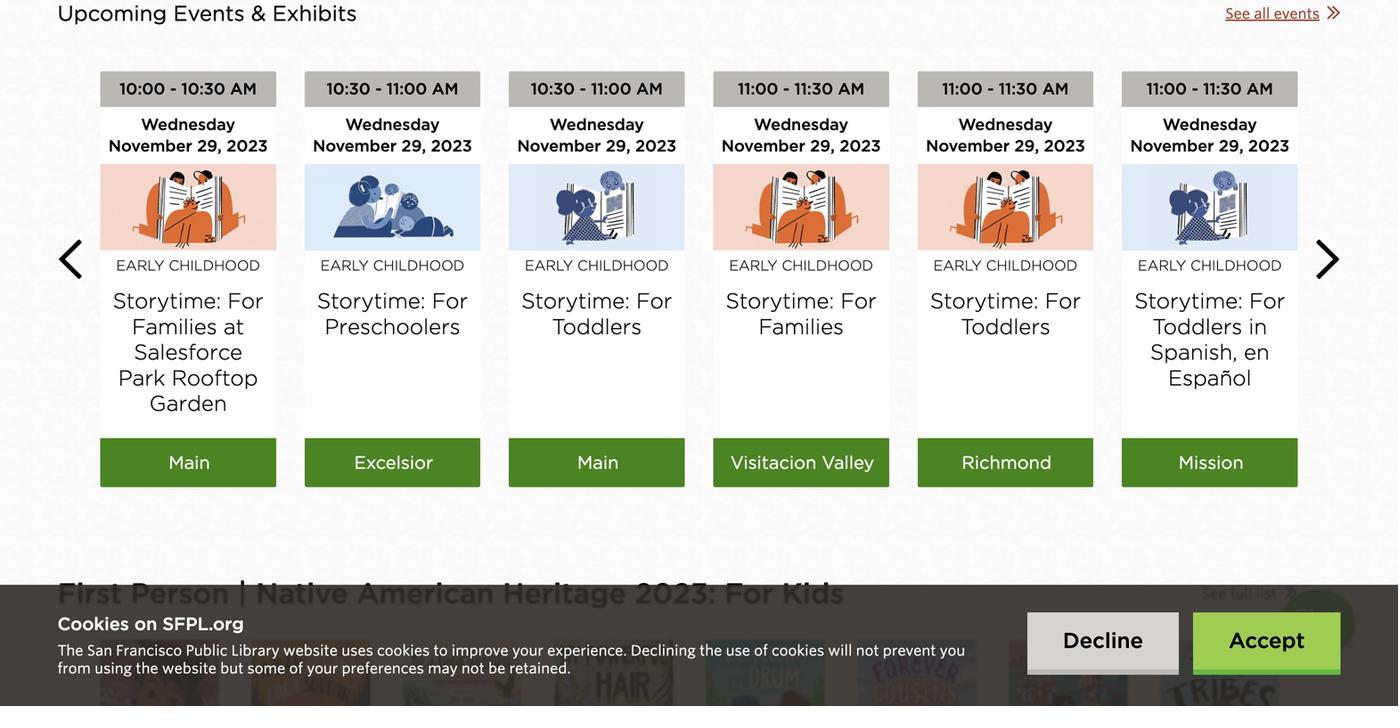 Task type: vqa. For each thing, say whether or not it's contained in the screenshot.
Performance: The Glen Park Duo ARTICLE
no



Task type: describe. For each thing, give the bounding box(es) containing it.
see all events
[[1226, 5, 1320, 22]]

cookies
[[58, 613, 129, 635]]

5 early from the left
[[934, 257, 982, 274]]

at
[[224, 313, 244, 339]]

all
[[1255, 5, 1271, 22]]

3 early from the left
[[525, 257, 573, 274]]

1 childhood from the left
[[169, 257, 260, 274]]

storytime: inside storytime: for families at salesforce park rooftop garden
[[113, 288, 221, 314]]

am for storytime for families image related to storytime: for families
[[838, 79, 865, 98]]

be
[[489, 660, 506, 677]]

0 vertical spatial website
[[283, 642, 338, 659]]

2 2023 from the left
[[431, 136, 472, 155]]

we belong to the drum image
[[707, 640, 825, 706]]

events
[[173, 0, 245, 26]]

francisco
[[116, 642, 182, 659]]

events
[[1275, 5, 1320, 22]]

upcoming events & exhibits
[[58, 0, 357, 26]]

use
[[726, 642, 751, 659]]

4 - from the left
[[783, 79, 790, 98]]

using
[[95, 660, 132, 677]]

storytime: for preschoolers
[[317, 288, 468, 339]]

will
[[829, 642, 853, 659]]

11:30 for storytime: for toddlers
[[999, 79, 1038, 98]]

mission
[[1179, 452, 1244, 473]]

1 vertical spatial your
[[307, 660, 338, 677]]

person
[[131, 576, 229, 610]]

storytime for preschoolers image
[[305, 164, 481, 250]]

chat
[[1295, 604, 1343, 628]]

1 - from the left
[[170, 79, 177, 98]]

|
[[238, 576, 247, 610]]

storytime: inside storytime: for families
[[726, 288, 835, 314]]

rabbit chase image
[[1010, 640, 1128, 706]]

public
[[186, 642, 228, 659]]

3 wednesday from the left
[[550, 114, 644, 134]]

3 - from the left
[[580, 79, 587, 98]]

29, for storytime for toddlers image corresponding to storytime: for toddlers in spanish, en español
[[1219, 136, 1244, 155]]

garden
[[149, 390, 227, 416]]

6 early from the left
[[1138, 257, 1187, 274]]

10:30 for storytime: for preschoolers
[[327, 79, 371, 98]]

first
[[58, 576, 122, 610]]

toddlers for richmond
[[961, 313, 1051, 339]]

storytime for families image for storytime: for families
[[714, 164, 890, 250]]

en
[[1245, 339, 1270, 365]]

4 early from the left
[[730, 257, 778, 274]]

spanish,
[[1151, 339, 1238, 365]]

for inside storytime: for toddlers in spanish, en español
[[1250, 288, 1286, 314]]

see for first person | native american heritage 2023: for kids
[[1203, 585, 1227, 602]]

10:30 - 11:00 am for storytime: for toddlers
[[531, 79, 663, 98]]

i can see you image
[[100, 640, 219, 706]]

accept
[[1229, 628, 1306, 654]]

storytime for families image for storytime: for families at salesforce park rooftop garden
[[100, 164, 276, 250]]

chat with us
[[1295, 604, 1343, 640]]

1 11:00 from the left
[[387, 79, 427, 98]]

4 2023 from the left
[[840, 136, 881, 155]]

families for storytime: for families at salesforce park rooftop garden
[[132, 313, 217, 339]]

5 childhood from the left
[[987, 257, 1078, 274]]

see full list
[[1203, 585, 1278, 602]]

11:30 for storytime: for toddlers in spanish, en español
[[1204, 79, 1242, 98]]

6 - from the left
[[1192, 79, 1199, 98]]

2 cookies from the left
[[772, 642, 825, 659]]

6 wednesday november 29, 2023 from the left
[[1131, 114, 1290, 155]]

1 vertical spatial website
[[162, 660, 217, 677]]

prevent
[[883, 642, 937, 659]]

toddlers for mission
[[1153, 313, 1243, 339]]

0 horizontal spatial the
[[136, 660, 158, 677]]

5 - from the left
[[988, 79, 994, 98]]

5 november from the left
[[926, 136, 1010, 155]]

5 wednesday november 29, 2023 from the left
[[926, 114, 1086, 155]]

storytime: inside storytime: for toddlers in spanish, en español
[[1135, 288, 1244, 314]]

1 vertical spatial not
[[462, 660, 485, 677]]

5 storytime: from the left
[[931, 288, 1039, 314]]

1 cookies from the left
[[377, 642, 430, 659]]

library
[[231, 642, 280, 659]]

2 childhood from the left
[[373, 257, 465, 274]]

storytime for families image for storytime: for toddlers
[[918, 164, 1094, 250]]

am for storytime for toddlers image associated with storytime: for toddlers
[[637, 79, 663, 98]]

3 wednesday november 29, 2023 from the left
[[517, 114, 677, 155]]

am for storytime: for toddlers's storytime for families image
[[1043, 79, 1069, 98]]

the
[[58, 642, 83, 659]]

early childhood for storytime: for toddlers's storytime for families image
[[934, 257, 1078, 274]]

to
[[434, 642, 448, 659]]

main for storytime: for families at salesforce park rooftop garden
[[169, 452, 210, 473]]

storytime for toddlers image for storytime: for toddlers in spanish, en español
[[1123, 164, 1298, 250]]

29, for storytime for families image related to storytime: for families at salesforce park rooftop garden
[[197, 136, 222, 155]]

11:30 for storytime: for families
[[795, 79, 834, 98]]

3 storytime: from the left
[[522, 288, 630, 314]]

29, for storytime for preschoolers image
[[402, 136, 426, 155]]

declining
[[631, 642, 696, 659]]

am for storytime for preschoolers image
[[432, 79, 459, 98]]



Task type: locate. For each thing, give the bounding box(es) containing it.
1 early from the left
[[116, 257, 165, 274]]

10:00
[[120, 79, 165, 98]]

5 11:00 from the left
[[1147, 79, 1188, 98]]

0 horizontal spatial toddlers
[[552, 313, 642, 339]]

6 wednesday from the left
[[1163, 114, 1258, 134]]

storytime for toddlers image for storytime: for toddlers
[[509, 164, 685, 250]]

2 am from the left
[[432, 79, 459, 98]]

1 toddlers from the left
[[552, 313, 642, 339]]

1 horizontal spatial website
[[283, 642, 338, 659]]

excelsior
[[354, 452, 433, 473]]

my powerful hair image
[[555, 640, 674, 706]]

visitacion
[[731, 452, 817, 473]]

2 11:00 - 11:30 am from the left
[[943, 79, 1069, 98]]

may
[[428, 660, 458, 677]]

1 horizontal spatial 10:30
[[327, 79, 371, 98]]

5 2023 from the left
[[1045, 136, 1086, 155]]

of right use
[[754, 642, 768, 659]]

from
[[58, 660, 91, 677]]

storytime for toddlers image
[[509, 164, 685, 250], [1123, 164, 1298, 250]]

29, for storytime: for toddlers's storytime for families image
[[1015, 136, 1040, 155]]

2 storytime for toddlers image from the left
[[1123, 164, 1298, 250]]

3 11:00 from the left
[[738, 79, 779, 98]]

1 horizontal spatial of
[[754, 642, 768, 659]]

2 horizontal spatial 11:00 - 11:30 am
[[1147, 79, 1274, 98]]

improve
[[452, 642, 509, 659]]

1 vertical spatial see
[[1203, 585, 1227, 602]]

2 10:30 from the left
[[327, 79, 371, 98]]

richmond
[[962, 452, 1052, 473]]

some
[[247, 660, 286, 677]]

3 storytime for families image from the left
[[918, 164, 1094, 250]]

storytime for families image
[[100, 164, 276, 250], [714, 164, 890, 250], [918, 164, 1094, 250]]

upcoming
[[58, 0, 167, 26]]

raven squawk, orca squeak image
[[252, 640, 370, 706]]

san
[[87, 642, 112, 659]]

11:00 for storytime: for toddlers
[[943, 79, 983, 98]]

but
[[220, 660, 244, 677]]

2 horizontal spatial toddlers
[[1153, 313, 1243, 339]]

0 horizontal spatial 10:30
[[181, 79, 225, 98]]

in
[[1249, 313, 1268, 339]]

preferences
[[342, 660, 424, 677]]

2023:
[[635, 576, 716, 610]]

cookies left will
[[772, 642, 825, 659]]

29, for storytime for families image related to storytime: for families
[[811, 136, 835, 155]]

am
[[230, 79, 257, 98], [432, 79, 459, 98], [637, 79, 663, 98], [838, 79, 865, 98], [1043, 79, 1069, 98], [1247, 79, 1274, 98]]

3 am from the left
[[637, 79, 663, 98]]

see
[[1226, 5, 1251, 22], [1203, 585, 1227, 602]]

not right will
[[856, 642, 880, 659]]

5 am from the left
[[1043, 79, 1069, 98]]

11:30
[[795, 79, 834, 98], [999, 79, 1038, 98], [1204, 79, 1242, 98]]

1 storytime for families image from the left
[[100, 164, 276, 250]]

1 wednesday november 29, 2023 from the left
[[109, 114, 268, 155]]

5 wednesday from the left
[[959, 114, 1053, 134]]

not down improve on the left of the page
[[462, 660, 485, 677]]

preschoolers
[[325, 313, 461, 339]]

1 main from the left
[[169, 452, 210, 473]]

your right some
[[307, 660, 338, 677]]

4 11:00 from the left
[[943, 79, 983, 98]]

1 horizontal spatial not
[[856, 642, 880, 659]]

1 horizontal spatial storytime: for toddlers
[[931, 288, 1081, 339]]

storytime: for families at salesforce park rooftop garden
[[113, 288, 264, 416]]

cookies on sfpl.org the san francisco public library website uses cookies to improve your experience. declining the use of cookies will not prevent you from using the website but some of your preferences may not be retained.
[[58, 613, 966, 677]]

3 11:00 - 11:30 am from the left
[[1147, 79, 1274, 98]]

2 11:30 from the left
[[999, 79, 1038, 98]]

2 storytime for families image from the left
[[714, 164, 890, 250]]

0 horizontal spatial your
[[307, 660, 338, 677]]

retained.
[[509, 660, 571, 677]]

0 horizontal spatial storytime for toddlers image
[[509, 164, 685, 250]]

1 horizontal spatial 10:30 - 11:00 am
[[531, 79, 663, 98]]

1 vertical spatial of
[[289, 660, 303, 677]]

6 29, from the left
[[1219, 136, 1244, 155]]

kids
[[782, 576, 845, 610]]

1 wednesday from the left
[[141, 114, 235, 134]]

29, for storytime for toddlers image associated with storytime: for toddlers
[[606, 136, 631, 155]]

for
[[228, 288, 264, 314], [432, 288, 468, 314], [637, 288, 673, 314], [841, 288, 877, 314], [1046, 288, 1081, 314], [1250, 288, 1286, 314], [725, 576, 774, 610]]

1 2023 from the left
[[227, 136, 268, 155]]

valley
[[822, 452, 875, 473]]

park
[[118, 365, 165, 391]]

1 families from the left
[[132, 313, 217, 339]]

1 horizontal spatial the
[[700, 642, 723, 659]]

be a good ancestor image
[[403, 640, 522, 706]]

5 early childhood from the left
[[934, 257, 1078, 274]]

4 wednesday from the left
[[754, 114, 849, 134]]

rooftop
[[172, 365, 258, 391]]

salesforce
[[134, 339, 243, 365]]

your
[[512, 642, 544, 659], [307, 660, 338, 677]]

1 10:30 - 11:00 am from the left
[[327, 79, 459, 98]]

0 horizontal spatial 10:30 - 11:00 am
[[327, 79, 459, 98]]

us
[[1325, 627, 1341, 640]]

1 horizontal spatial toddlers
[[961, 313, 1051, 339]]

the down francisco
[[136, 660, 158, 677]]

experience.
[[547, 642, 627, 659]]

1 horizontal spatial 11:30
[[999, 79, 1038, 98]]

for inside storytime: for families
[[841, 288, 877, 314]]

early
[[116, 257, 165, 274], [321, 257, 369, 274], [525, 257, 573, 274], [730, 257, 778, 274], [934, 257, 982, 274], [1138, 257, 1187, 274]]

early childhood for storytime for families image related to storytime: for families at salesforce park rooftop garden
[[116, 257, 260, 274]]

1 early childhood from the left
[[116, 257, 260, 274]]

2 horizontal spatial 10:30
[[531, 79, 575, 98]]

11:00 for storytime: for toddlers in spanish, en español
[[1147, 79, 1188, 98]]

2 wednesday from the left
[[345, 114, 440, 134]]

11:00 - 11:30 am for storytime: for toddlers
[[943, 79, 1069, 98]]

1 storytime: for toddlers from the left
[[522, 288, 673, 339]]

american
[[357, 576, 494, 610]]

4 november from the left
[[722, 136, 806, 155]]

families inside storytime: for families
[[759, 313, 844, 339]]

0 vertical spatial see
[[1226, 5, 1251, 22]]

storytime: for toddlers for main
[[522, 288, 673, 339]]

storytime: for toddlers for richmond
[[931, 288, 1081, 339]]

1 horizontal spatial your
[[512, 642, 544, 659]]

0 vertical spatial of
[[754, 642, 768, 659]]

storytime: for families
[[726, 288, 877, 339]]

heritage
[[503, 576, 627, 610]]

3 11:30 from the left
[[1204, 79, 1242, 98]]

0 vertical spatial your
[[512, 642, 544, 659]]

sfpl.org
[[163, 613, 244, 635]]

1 horizontal spatial storytime for families image
[[714, 164, 890, 250]]

4 am from the left
[[838, 79, 865, 98]]

november
[[109, 136, 192, 155], [313, 136, 397, 155], [517, 136, 601, 155], [722, 136, 806, 155], [926, 136, 1010, 155], [1131, 136, 1215, 155]]

toddlers
[[552, 313, 642, 339], [961, 313, 1051, 339], [1153, 313, 1243, 339]]

29,
[[197, 136, 222, 155], [402, 136, 426, 155], [606, 136, 631, 155], [811, 136, 835, 155], [1015, 136, 1040, 155], [1219, 136, 1244, 155]]

storytime:
[[113, 288, 221, 314], [317, 288, 426, 314], [522, 288, 630, 314], [726, 288, 835, 314], [931, 288, 1039, 314], [1135, 288, 1244, 314]]

0 horizontal spatial storytime for families image
[[100, 164, 276, 250]]

cookies
[[377, 642, 430, 659], [772, 642, 825, 659]]

11:00 for storytime: for families
[[738, 79, 779, 98]]

4 29, from the left
[[811, 136, 835, 155]]

native
[[256, 576, 348, 610]]

list
[[1257, 585, 1278, 602]]

you
[[940, 642, 966, 659]]

for inside storytime: for families at salesforce park rooftop garden
[[228, 288, 264, 314]]

4 wednesday november 29, 2023 from the left
[[722, 114, 881, 155]]

2 families from the left
[[759, 313, 844, 339]]

visitacion valley
[[731, 452, 875, 473]]

1 horizontal spatial cookies
[[772, 642, 825, 659]]

cookies up preferences
[[377, 642, 430, 659]]

1 10:30 from the left
[[181, 79, 225, 98]]

5 29, from the left
[[1015, 136, 1040, 155]]

early childhood for storytime for toddlers image corresponding to storytime: for toddlers in spanish, en español
[[1138, 257, 1283, 274]]

uses
[[342, 642, 373, 659]]

website
[[283, 642, 338, 659], [162, 660, 217, 677]]

-
[[170, 79, 177, 98], [375, 79, 382, 98], [580, 79, 587, 98], [783, 79, 790, 98], [988, 79, 994, 98], [1192, 79, 1199, 98]]

2 early from the left
[[321, 257, 369, 274]]

the left use
[[700, 642, 723, 659]]

2023
[[227, 136, 268, 155], [431, 136, 472, 155], [636, 136, 677, 155], [840, 136, 881, 155], [1045, 136, 1086, 155], [1249, 136, 1290, 155]]

website down public
[[162, 660, 217, 677]]

2 main from the left
[[578, 452, 619, 473]]

10:00 - 10:30 am
[[120, 79, 257, 98]]

6 am from the left
[[1247, 79, 1274, 98]]

10:30 for storytime: for toddlers
[[531, 79, 575, 98]]

with
[[1296, 627, 1321, 640]]

0 horizontal spatial 11:00 - 11:30 am
[[738, 79, 865, 98]]

of right some
[[289, 660, 303, 677]]

1 vertical spatial the
[[136, 660, 158, 677]]

storytime: inside storytime: for preschoolers
[[317, 288, 426, 314]]

2 horizontal spatial storytime for families image
[[918, 164, 1094, 250]]

for inside storytime: for preschoolers
[[432, 288, 468, 314]]

families for storytime: for families
[[759, 313, 844, 339]]

11:00
[[387, 79, 427, 98], [591, 79, 632, 98], [738, 79, 779, 98], [943, 79, 983, 98], [1147, 79, 1188, 98]]

the
[[700, 642, 723, 659], [136, 660, 158, 677]]

storytime: for toddlers
[[522, 288, 673, 339], [931, 288, 1081, 339]]

&
[[251, 0, 266, 26]]

0 vertical spatial the
[[700, 642, 723, 659]]

1 horizontal spatial main
[[578, 452, 619, 473]]

español
[[1169, 365, 1252, 391]]

3 childhood from the left
[[578, 257, 669, 274]]

0 horizontal spatial 11:30
[[795, 79, 834, 98]]

3 early childhood from the left
[[525, 257, 669, 274]]

toddlers for main
[[552, 313, 642, 339]]

2 november from the left
[[313, 136, 397, 155]]

cookies on sfpl.org document
[[58, 613, 999, 678]]

2 10:30 - 11:00 am from the left
[[531, 79, 663, 98]]

exhibits
[[273, 0, 357, 26]]

alert dialog
[[0, 585, 1399, 706]]

6 2023 from the left
[[1249, 136, 1290, 155]]

on
[[134, 613, 157, 635]]

early childhood for storytime for families image related to storytime: for families
[[730, 257, 874, 274]]

accept button
[[1194, 613, 1341, 669]]

4 storytime: from the left
[[726, 288, 835, 314]]

6 november from the left
[[1131, 136, 1215, 155]]

early childhood for storytime for preschoolers image
[[321, 257, 465, 274]]

11:00 - 11:30 am for storytime: for families
[[738, 79, 865, 98]]

see for upcoming events & exhibits
[[1226, 5, 1251, 22]]

not
[[856, 642, 880, 659], [462, 660, 485, 677]]

3 10:30 from the left
[[531, 79, 575, 98]]

4 childhood from the left
[[782, 257, 874, 274]]

10:30 - 11:00 am for storytime: for preschoolers
[[327, 79, 459, 98]]

first person | native american heritage 2023: for kids
[[58, 576, 845, 610]]

alert dialog containing decline
[[0, 585, 1399, 706]]

0 horizontal spatial main
[[169, 452, 210, 473]]

0 horizontal spatial cookies
[[377, 642, 430, 659]]

0 vertical spatial not
[[856, 642, 880, 659]]

early childhood for storytime for toddlers image associated with storytime: for toddlers
[[525, 257, 669, 274]]

1 storytime: from the left
[[113, 288, 221, 314]]

decline
[[1064, 628, 1144, 654]]

2 - from the left
[[375, 79, 382, 98]]

6 storytime: from the left
[[1135, 288, 1244, 314]]

1 november from the left
[[109, 136, 192, 155]]

toddlers inside storytime: for toddlers in spanish, en español
[[1153, 313, 1243, 339]]

1 11:30 from the left
[[795, 79, 834, 98]]

6 childhood from the left
[[1191, 257, 1283, 274]]

1 29, from the left
[[197, 136, 222, 155]]

website left uses on the bottom left of the page
[[283, 642, 338, 659]]

0 horizontal spatial not
[[462, 660, 485, 677]]

main
[[169, 452, 210, 473], [578, 452, 619, 473]]

2 wednesday november 29, 2023 from the left
[[313, 114, 472, 155]]

4 early childhood from the left
[[730, 257, 874, 274]]

families
[[132, 313, 217, 339], [759, 313, 844, 339]]

6 early childhood from the left
[[1138, 257, 1283, 274]]

families inside storytime: for families at salesforce park rooftop garden
[[132, 313, 217, 339]]

2 29, from the left
[[402, 136, 426, 155]]

3 toddlers from the left
[[1153, 313, 1243, 339]]

of
[[754, 642, 768, 659], [289, 660, 303, 677]]

11:00 - 11:30 am for storytime: for toddlers in spanish, en español
[[1147, 79, 1274, 98]]

main for storytime: for toddlers
[[578, 452, 619, 473]]

am for storytime for families image related to storytime: for families at salesforce park rooftop garden
[[230, 79, 257, 98]]

forever cousins image
[[858, 640, 977, 706]]

decline button
[[1028, 613, 1179, 669]]

early childhood
[[116, 257, 260, 274], [321, 257, 465, 274], [525, 257, 669, 274], [730, 257, 874, 274], [934, 257, 1078, 274], [1138, 257, 1283, 274]]

your up retained.
[[512, 642, 544, 659]]

3 29, from the left
[[606, 136, 631, 155]]

0 horizontal spatial website
[[162, 660, 217, 677]]

1 storytime for toddlers image from the left
[[509, 164, 685, 250]]

childhood
[[169, 257, 260, 274], [373, 257, 465, 274], [578, 257, 669, 274], [782, 257, 874, 274], [987, 257, 1078, 274], [1191, 257, 1283, 274]]

2 storytime: from the left
[[317, 288, 426, 314]]

full
[[1231, 585, 1253, 602]]

wednesday november 29, 2023
[[109, 114, 268, 155], [313, 114, 472, 155], [517, 114, 677, 155], [722, 114, 881, 155], [926, 114, 1086, 155], [1131, 114, 1290, 155]]

2 early childhood from the left
[[321, 257, 465, 274]]

1 am from the left
[[230, 79, 257, 98]]

2 storytime: for toddlers from the left
[[931, 288, 1081, 339]]

0 horizontal spatial families
[[132, 313, 217, 339]]

1 horizontal spatial storytime for toddlers image
[[1123, 164, 1298, 250]]

see left the full
[[1203, 585, 1227, 602]]

2 11:00 from the left
[[591, 79, 632, 98]]

0 horizontal spatial storytime: for toddlers
[[522, 288, 673, 339]]

3 2023 from the left
[[636, 136, 677, 155]]

1 horizontal spatial 11:00 - 11:30 am
[[943, 79, 1069, 98]]

two tribes image
[[1161, 640, 1280, 706]]

1 horizontal spatial families
[[759, 313, 844, 339]]

wednesday
[[141, 114, 235, 134], [345, 114, 440, 134], [550, 114, 644, 134], [754, 114, 849, 134], [959, 114, 1053, 134], [1163, 114, 1258, 134]]

am for storytime for toddlers image corresponding to storytime: for toddlers in spanish, en español
[[1247, 79, 1274, 98]]

2 toddlers from the left
[[961, 313, 1051, 339]]

see left 'all'
[[1226, 5, 1251, 22]]

11:00 - 11:30 am
[[738, 79, 865, 98], [943, 79, 1069, 98], [1147, 79, 1274, 98]]

storytime: for toddlers in spanish, en español
[[1135, 288, 1286, 391]]

1 11:00 - 11:30 am from the left
[[738, 79, 865, 98]]

0 horizontal spatial of
[[289, 660, 303, 677]]

10:30
[[181, 79, 225, 98], [327, 79, 371, 98], [531, 79, 575, 98]]

2 horizontal spatial 11:30
[[1204, 79, 1242, 98]]

3 november from the left
[[517, 136, 601, 155]]



